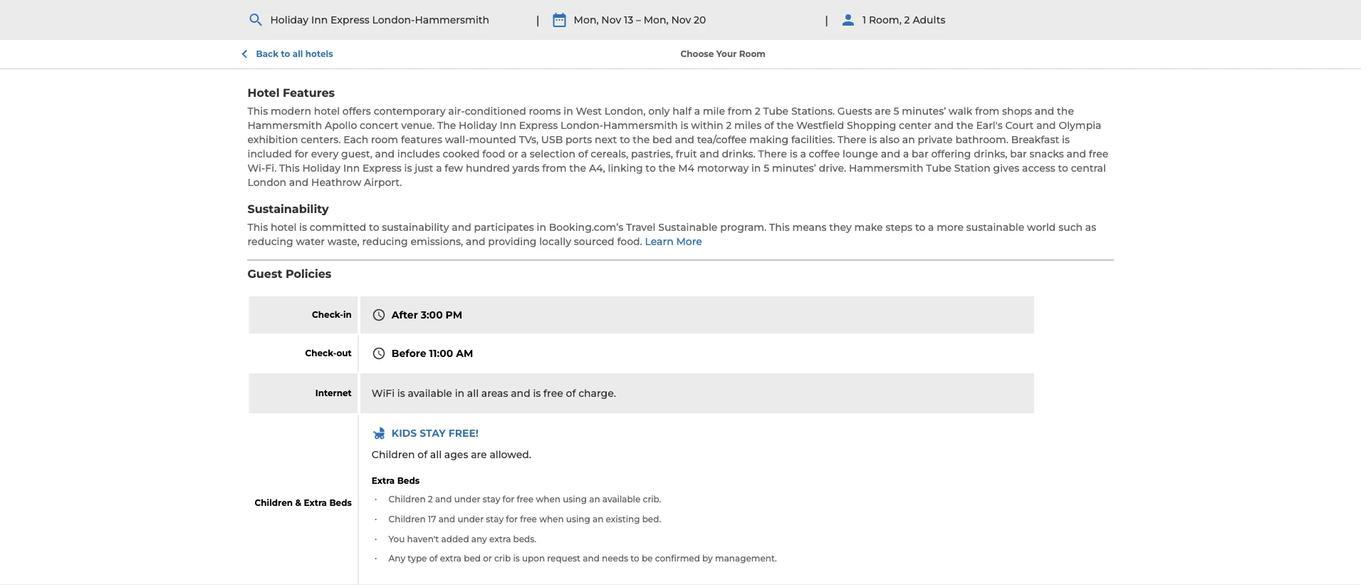 Task type: vqa. For each thing, say whether or not it's contained in the screenshot.
minutes'
yes



Task type: describe. For each thing, give the bounding box(es) containing it.
rooms button
[[379, 1, 449, 38]]

hotel inside "hotel features this modern hotel offers contemporary air-conditioned rooms in west london, only half a mile from 2 tube stations. guests are 5 minutes' walk from shops and the hammersmith apollo concert venue. the holiday inn express london-hammersmith is within 2 miles of the westfield shopping center and the earl's court and olympia exhibition centers. each room features wall-mounted tvs, usb ports next to the bed and tea/coffee making facilities. there is also an private bathroom. breakfast is included for every guest, and includes cooked food or a selection of cereals, pastries, fruit and drinks. there is a coffee lounge and a bar offering drinks, bar snacks and free wi-fi. this holiday inn express is just a few hundred yards from the a4, linking to the m4 motorway in 5 minutes' drive. hammersmith tube station gives access to central london and heathrow airport."
[[314, 105, 340, 117]]

0 horizontal spatial tube
[[764, 105, 789, 117]]

13
[[624, 14, 634, 26]]

children 17 and under stay for free when using an existing bed.
[[389, 514, 661, 524]]

mile
[[703, 105, 725, 117]]

3:00
[[421, 309, 443, 321]]

centers.
[[301, 134, 341, 146]]

is inside this hotel is committed to sustainability and participates in booking.com's travel sustainable program. this means they make steps to a more sustainable world such as reducing water waste, reducing emissions, and providing locally sourced food.
[[299, 221, 307, 233]]

about for about the hotel
[[248, 48, 303, 69]]

1 vertical spatial minutes'
[[772, 162, 817, 174]]

fruit
[[676, 148, 697, 160]]

the left m4
[[659, 162, 676, 174]]

are inside row
[[471, 448, 487, 461]]

2 vertical spatial inn
[[343, 162, 360, 174]]

0 vertical spatial inn
[[311, 14, 328, 26]]

map button
[[682, 1, 738, 38]]

wi-
[[248, 162, 265, 174]]

request
[[548, 553, 581, 564]]

this down sustainability on the left top of page
[[248, 221, 268, 233]]

0 vertical spatial minutes'
[[902, 105, 947, 117]]

adults
[[913, 14, 946, 26]]

stay
[[420, 427, 446, 439]]

shopping
[[847, 119, 897, 131]]

such
[[1059, 221, 1083, 233]]

holiday inn express london-hammersmith
[[270, 14, 490, 26]]

charge.
[[579, 387, 616, 399]]

are inside "hotel features this modern hotel offers contemporary air-conditioned rooms in west london, only half a mile from 2 tube stations. guests are 5 minutes' walk from shops and the hammersmith apollo concert venue. the holiday inn express london-hammersmith is within 2 miles of the westfield shopping center and the earl's court and olympia exhibition centers. each room features wall-mounted tvs, usb ports next to the bed and tea/coffee making facilities. there is also an private bathroom. breakfast is included for every guest, and includes cooked food or a selection of cereals, pastries, fruit and drinks. there is a coffee lounge and a bar offering drinks, bar snacks and free wi-fi. this holiday inn express is just a few hundred yards from the a4, linking to the m4 motorway in 5 minutes' drive. hammersmith tube station gives access to central london and heathrow airport."
[[875, 105, 891, 117]]

under for 17
[[458, 514, 484, 524]]

upon
[[522, 553, 545, 564]]

$ 1358 $ 1252
[[912, 8, 984, 29]]

access
[[1023, 162, 1056, 174]]

1 vertical spatial 5
[[764, 162, 770, 174]]

waste,
[[328, 235, 360, 247]]

is left just
[[404, 162, 412, 174]]

drinks,
[[974, 148, 1008, 160]]

and up breakfast
[[1037, 119, 1057, 131]]

in inside this hotel is committed to sustainability and participates in booking.com's travel sustainable program. this means they make steps to a more sustainable world such as reducing water waste, reducing emissions, and providing locally sourced food.
[[537, 221, 547, 233]]

2 vertical spatial holiday
[[302, 162, 341, 174]]

to right next
[[620, 134, 630, 146]]

1252
[[947, 8, 984, 29]]

and down room
[[375, 148, 395, 160]]

a up yards
[[521, 148, 527, 160]]

0 horizontal spatial from
[[543, 162, 567, 174]]

under for 2
[[454, 494, 481, 505]]

0 vertical spatial express
[[331, 14, 370, 26]]

when for available
[[536, 494, 561, 505]]

to right committed
[[369, 221, 380, 233]]

london- inside "hotel features this modern hotel offers contemporary air-conditioned rooms in west london, only half a mile from 2 tube stations. guests are 5 minutes' walk from shops and the hammersmith apollo concert venue. the holiday inn express london-hammersmith is within 2 miles of the westfield shopping center and the earl's court and olympia exhibition centers. each room features wall-mounted tvs, usb ports next to the bed and tea/coffee making facilities. there is also an private bathroom. breakfast is included for every guest, and includes cooked food or a selection of cereals, pastries, fruit and drinks. there is a coffee lounge and a bar offering drinks, bar snacks and free wi-fi. this holiday inn express is just a few hundred yards from the a4, linking to the m4 motorway in 5 minutes' drive. hammersmith tube station gives access to central london and heathrow airport."
[[561, 119, 604, 131]]

1 vertical spatial holiday
[[459, 119, 497, 131]]

extra beds
[[372, 475, 420, 486]]

earl's
[[977, 119, 1003, 131]]

only
[[649, 105, 670, 117]]

row containing kids stay free!
[[249, 415, 1036, 585]]

apollo
[[325, 119, 357, 131]]

show
[[612, 4, 641, 16]]

venue.
[[401, 119, 435, 131]]

in inside row
[[455, 387, 465, 399]]

1 horizontal spatial 5
[[894, 105, 900, 117]]

1 horizontal spatial $
[[940, 10, 945, 20]]

children for children 2 and under stay for free when using an available crib.
[[389, 494, 426, 505]]

london,
[[605, 105, 646, 117]]

and down also
[[881, 148, 901, 160]]

in inside the after 3:00 pm row
[[343, 310, 352, 320]]

london
[[248, 176, 287, 188]]

just
[[415, 162, 434, 174]]

after 3:00 pm
[[392, 309, 463, 321]]

tab list containing overview & photos
[[248, 0, 739, 38]]

and up sustainability on the left top of page
[[289, 176, 309, 188]]

before 11:00 am
[[392, 347, 473, 359]]

am
[[456, 347, 473, 359]]

central
[[1072, 162, 1107, 174]]

hotel features this modern hotel offers contemporary air-conditioned rooms in west london, only half a mile from 2 tube stations. guests are 5 minutes' walk from shops and the hammersmith apollo concert venue. the holiday inn express london-hammersmith is within 2 miles of the westfield shopping center and the earl's court and olympia exhibition centers. each room features wall-mounted tvs, usb ports next to the bed and tea/coffee making facilities. there is also an private bathroom. breakfast is included for every guest, and includes cooked food or a selection of cereals, pastries, fruit and drinks. there is a coffee lounge and a bar offering drinks, bar snacks and free wi-fi. this holiday inn express is just a few hundred yards from the a4, linking to the m4 motorway in 5 minutes' drive. hammersmith tube station gives access to central london and heathrow airport.
[[248, 86, 1109, 188]]

few
[[445, 162, 463, 174]]

the
[[438, 119, 456, 131]]

offering
[[932, 148, 972, 160]]

fi.
[[265, 162, 277, 174]]

tvs,
[[519, 134, 539, 146]]

management.
[[715, 553, 777, 564]]

to inside button
[[281, 49, 290, 59]]

wifi is available in all areas and is free of charge. row
[[249, 373, 1036, 413]]

children for children of all ages are allowed.
[[372, 448, 415, 461]]

crib
[[495, 553, 511, 564]]

a inside this hotel is committed to sustainability and participates in booking.com's travel sustainable program. this means they make steps to a more sustainable world such as reducing water waste, reducing emissions, and providing locally sourced food.
[[929, 221, 935, 233]]

all for ages
[[430, 448, 442, 461]]

cereals,
[[591, 148, 629, 160]]

an for crib.
[[590, 494, 600, 505]]

1 horizontal spatial tube
[[927, 162, 952, 174]]

the left a4,
[[570, 162, 587, 174]]

westfield
[[797, 119, 845, 131]]

reviews
[[622, 14, 663, 26]]

a left few
[[436, 162, 442, 174]]

making
[[750, 134, 789, 146]]

2 mon, from the left
[[644, 14, 669, 26]]

learn more button
[[645, 234, 703, 248]]

providing
[[488, 235, 537, 247]]

1 vertical spatial all
[[467, 387, 479, 399]]

offers
[[343, 105, 371, 117]]

free inside "hotel features this modern hotel offers contemporary air-conditioned rooms in west london, only half a mile from 2 tube stations. guests are 5 minutes' walk from shops and the hammersmith apollo concert venue. the holiday inn express london-hammersmith is within 2 miles of the westfield shopping center and the earl's court and olympia exhibition centers. each room features wall-mounted tvs, usb ports next to the bed and tea/coffee making facilities. there is also an private bathroom. breakfast is included for every guest, and includes cooked food or a selection of cereals, pastries, fruit and drinks. there is a coffee lounge and a bar offering drinks, bar snacks and free wi-fi. this holiday inn express is just a few hundred yards from the a4, linking to the m4 motorway in 5 minutes' drive. hammersmith tube station gives access to central london and heathrow airport."
[[1089, 148, 1109, 160]]

the up features
[[308, 48, 338, 69]]

snacks
[[1030, 148, 1064, 160]]

20
[[694, 14, 707, 26]]

water
[[296, 235, 325, 247]]

2 horizontal spatial inn
[[500, 119, 517, 131]]

court
[[1006, 119, 1034, 131]]

you
[[389, 534, 405, 544]]

about for about
[[555, 14, 586, 26]]

guest
[[248, 267, 282, 281]]

1 vertical spatial extra
[[304, 497, 327, 508]]

about button
[[538, 1, 603, 38]]

and down the tea/coffee
[[700, 148, 720, 160]]

crib.
[[643, 494, 662, 505]]

and left needs
[[583, 553, 600, 564]]

for inside "hotel features this modern hotel offers contemporary air-conditioned rooms in west london, only half a mile from 2 tube stations. guests are 5 minutes' walk from shops and the hammersmith apollo concert venue. the holiday inn express london-hammersmith is within 2 miles of the westfield shopping center and the earl's court and olympia exhibition centers. each room features wall-mounted tvs, usb ports next to the bed and tea/coffee making facilities. there is also an private bathroom. breakfast is included for every guest, and includes cooked food or a selection of cereals, pastries, fruit and drinks. there is a coffee lounge and a bar offering drinks, bar snacks and free wi-fi. this holiday inn express is just a few hundred yards from the a4, linking to the m4 motorway in 5 minutes' drive. hammersmith tube station gives access to central london and heathrow airport."
[[295, 148, 309, 160]]

2 vertical spatial express
[[363, 162, 402, 174]]

before 11:00 am row
[[249, 335, 1036, 372]]

map
[[699, 14, 721, 26]]

sourced
[[574, 235, 615, 247]]

half
[[673, 105, 692, 117]]

& for children
[[295, 497, 302, 508]]

every
[[311, 148, 339, 160]]

0 vertical spatial holiday
[[270, 14, 309, 26]]

of inside wifi is available in all areas and is free of charge. row
[[566, 387, 576, 399]]

stay for 2
[[483, 494, 501, 505]]

added
[[442, 534, 469, 544]]

of up making
[[765, 119, 774, 131]]

for for 17
[[506, 514, 518, 524]]

and right shops
[[1035, 105, 1055, 117]]

back
[[256, 49, 279, 59]]

2 left '1358'
[[905, 14, 910, 26]]

by
[[703, 553, 713, 564]]

1 vertical spatial beds
[[330, 497, 352, 508]]

a4,
[[589, 162, 606, 174]]

the down walk
[[957, 119, 974, 131]]

tea/coffee
[[697, 134, 747, 146]]

0 horizontal spatial available
[[408, 387, 452, 399]]

an for bed.
[[593, 514, 604, 524]]

existing
[[606, 514, 640, 524]]

2 up miles
[[755, 105, 761, 117]]

| for mon, nov 13 – mon, nov 20
[[536, 13, 540, 27]]

of down 'ports'
[[578, 148, 588, 160]]

and up '17'
[[435, 494, 452, 505]]

guest,
[[341, 148, 373, 160]]

choose your room
[[681, 49, 766, 59]]

or inside "hotel features this modern hotel offers contemporary air-conditioned rooms in west london, only half a mile from 2 tube stations. guests are 5 minutes' walk from shops and the hammersmith apollo concert venue. the holiday inn express london-hammersmith is within 2 miles of the westfield shopping center and the earl's court and olympia exhibition centers. each room features wall-mounted tvs, usb ports next to the bed and tea/coffee making facilities. there is also an private bathroom. breakfast is included for every guest, and includes cooked food or a selection of cereals, pastries, fruit and drinks. there is a coffee lounge and a bar offering drinks, bar snacks and free wi-fi. this holiday inn express is just a few hundred yards from the a4, linking to the m4 motorway in 5 minutes' drive. hammersmith tube station gives access to central london and heathrow airport."
[[508, 148, 519, 160]]

0 horizontal spatial there
[[759, 148, 787, 160]]

this up exhibition
[[248, 105, 268, 117]]

of right type
[[429, 553, 438, 564]]

be
[[642, 553, 653, 564]]

check-in
[[312, 310, 352, 320]]

is right wifi
[[398, 387, 405, 399]]

2 horizontal spatial from
[[976, 105, 1000, 117]]

to right steps
[[916, 221, 926, 233]]

2 bar from the left
[[1011, 148, 1027, 160]]

sustainability
[[248, 202, 329, 216]]

a down facilities.
[[801, 148, 807, 160]]

children & extra beds
[[255, 497, 352, 508]]

free down "children 2 and under stay for free when using an available crib."
[[520, 514, 537, 524]]

show fewer amenities
[[612, 4, 732, 16]]

all for hotels
[[293, 49, 303, 59]]

exhibition
[[248, 134, 298, 146]]

after
[[392, 309, 418, 321]]



Task type: locate. For each thing, give the bounding box(es) containing it.
row group containing after 3:00 pm
[[249, 296, 1036, 585]]

0 vertical spatial bed
[[653, 134, 672, 146]]

under
[[454, 494, 481, 505], [458, 514, 484, 524]]

0 vertical spatial about
[[555, 14, 586, 26]]

1 horizontal spatial &
[[316, 14, 322, 26]]

also
[[880, 134, 900, 146]]

0 vertical spatial hotel
[[314, 105, 340, 117]]

back to all hotels
[[256, 49, 333, 59]]

0 vertical spatial when
[[536, 494, 561, 505]]

1 horizontal spatial available
[[603, 494, 641, 505]]

locally
[[540, 235, 571, 247]]

1 horizontal spatial hotel
[[343, 48, 391, 69]]

sustainability
[[382, 221, 449, 233]]

out
[[337, 348, 352, 358]]

1358
[[917, 15, 935, 25]]

1 horizontal spatial are
[[875, 105, 891, 117]]

show fewer amenities button
[[601, 0, 761, 23]]

your
[[717, 49, 737, 59]]

the up 'olympia'
[[1058, 105, 1075, 117]]

express
[[331, 14, 370, 26], [519, 119, 558, 131], [363, 162, 402, 174]]

features
[[401, 134, 442, 146]]

any type of extra bed or crib is upon request and needs to be confirmed by management.
[[389, 553, 777, 564]]

0 vertical spatial or
[[508, 148, 519, 160]]

1 vertical spatial under
[[458, 514, 484, 524]]

tab list
[[248, 0, 739, 38]]

this left means
[[770, 221, 790, 233]]

bed inside "hotel features this modern hotel offers contemporary air-conditioned rooms in west london, only half a mile from 2 tube stations. guests are 5 minutes' walk from shops and the hammersmith apollo concert venue. the holiday inn express london-hammersmith is within 2 miles of the westfield shopping center and the earl's court and olympia exhibition centers. each room features wall-mounted tvs, usb ports next to the bed and tea/coffee making facilities. there is also an private bathroom. breakfast is included for every guest, and includes cooked food or a selection of cereals, pastries, fruit and drinks. there is a coffee lounge and a bar offering drinks, bar snacks and free wi-fi. this holiday inn express is just a few hundred yards from the a4, linking to the m4 motorway in 5 minutes' drive. hammersmith tube station gives access to central london and heathrow airport."
[[653, 134, 672, 146]]

or up yards
[[508, 148, 519, 160]]

1 horizontal spatial there
[[838, 134, 867, 146]]

1 horizontal spatial nov
[[672, 14, 691, 26]]

children 2 and under stay for free when using an available crib.
[[389, 494, 662, 505]]

when down "children 2 and under stay for free when using an available crib."
[[540, 514, 564, 524]]

| right amenities button
[[536, 13, 540, 27]]

of down stay
[[418, 448, 428, 461]]

after 3:00 pm row
[[249, 296, 1036, 333]]

coffee
[[809, 148, 840, 160]]

is down facilities.
[[790, 148, 798, 160]]

0 horizontal spatial hotel
[[248, 86, 280, 100]]

1 vertical spatial about
[[248, 48, 303, 69]]

for up beds.
[[506, 514, 518, 524]]

to down pastries,
[[646, 162, 656, 174]]

and down participates
[[466, 235, 486, 247]]

1 horizontal spatial mon,
[[644, 14, 669, 26]]

$ right '1358'
[[940, 10, 945, 20]]

1 vertical spatial there
[[759, 148, 787, 160]]

miles
[[735, 119, 762, 131]]

more
[[937, 221, 964, 233]]

extra down added
[[440, 553, 462, 564]]

all left ages on the bottom left of page
[[430, 448, 442, 461]]

committed
[[310, 221, 367, 233]]

| for 1 room, 2 adults
[[825, 13, 829, 27]]

contemporary
[[374, 105, 446, 117]]

and right areas
[[511, 387, 531, 399]]

about inside "button"
[[555, 14, 586, 26]]

mon, nov 13 – mon, nov 20
[[574, 14, 707, 26]]

hotel inside this hotel is committed to sustainability and participates in booking.com's travel sustainable program. this means they make steps to a more sustainable world such as reducing water waste, reducing emissions, and providing locally sourced food.
[[271, 221, 297, 233]]

bed up pastries,
[[653, 134, 672, 146]]

1 room, 2 adults
[[863, 14, 946, 26]]

allowed.
[[490, 448, 532, 461]]

is down 'olympia'
[[1063, 134, 1070, 146]]

1 vertical spatial stay
[[486, 514, 504, 524]]

0 horizontal spatial reducing
[[248, 235, 293, 247]]

using for available
[[563, 494, 587, 505]]

hotel
[[314, 105, 340, 117], [271, 221, 297, 233]]

from
[[728, 105, 752, 117], [976, 105, 1000, 117], [543, 162, 567, 174]]

overview
[[265, 14, 313, 26]]

london- up 'ports'
[[561, 119, 604, 131]]

0 horizontal spatial $
[[912, 16, 916, 23]]

2 up '17'
[[428, 494, 433, 505]]

1 horizontal spatial amenities
[[679, 4, 732, 16]]

1 vertical spatial when
[[540, 514, 564, 524]]

travel
[[626, 221, 656, 233]]

of
[[765, 119, 774, 131], [578, 148, 588, 160], [566, 387, 576, 399], [418, 448, 428, 461], [429, 553, 438, 564]]

make
[[855, 221, 883, 233]]

emissions,
[[411, 235, 463, 247]]

means
[[793, 221, 827, 233]]

hotel
[[343, 48, 391, 69], [248, 86, 280, 100]]

0 horizontal spatial nov
[[602, 14, 622, 26]]

participates
[[474, 221, 534, 233]]

motorway
[[697, 162, 749, 174]]

hotel up "apollo"
[[314, 105, 340, 117]]

1 horizontal spatial from
[[728, 105, 752, 117]]

included
[[248, 148, 292, 160]]

0 horizontal spatial are
[[471, 448, 487, 461]]

1 vertical spatial available
[[603, 494, 641, 505]]

11:00
[[429, 347, 453, 359]]

a right 'half'
[[695, 105, 701, 117]]

hotel up modern
[[248, 86, 280, 100]]

0 vertical spatial london-
[[372, 14, 415, 26]]

features
[[283, 86, 335, 100]]

photos
[[325, 14, 361, 26]]

17
[[428, 514, 436, 524]]

0 horizontal spatial mon,
[[574, 14, 599, 26]]

room
[[371, 134, 398, 146]]

hotel inside "hotel features this modern hotel offers contemporary air-conditioned rooms in west london, only half a mile from 2 tube stations. guests are 5 minutes' walk from shops and the hammersmith apollo concert venue. the holiday inn express london-hammersmith is within 2 miles of the westfield shopping center and the earl's court and olympia exhibition centers. each room features wall-mounted tvs, usb ports next to the bed and tea/coffee making facilities. there is also an private bathroom. breakfast is included for every guest, and includes cooked food or a selection of cereals, pastries, fruit and drinks. there is a coffee lounge and a bar offering drinks, bar snacks and free wi-fi. this holiday inn express is just a few hundred yards from the a4, linking to the m4 motorway in 5 minutes' drive. hammersmith tube station gives access to central london and heathrow airport."
[[248, 86, 280, 100]]

0 horizontal spatial minutes'
[[772, 162, 817, 174]]

wifi
[[372, 387, 395, 399]]

0 horizontal spatial 5
[[764, 162, 770, 174]]

0 vertical spatial using
[[563, 494, 587, 505]]

1 horizontal spatial reducing
[[362, 235, 408, 247]]

1 horizontal spatial minutes'
[[902, 105, 947, 117]]

areas
[[482, 387, 508, 399]]

gives
[[994, 162, 1020, 174]]

sustainable
[[967, 221, 1025, 233]]

lounge
[[843, 148, 879, 160]]

an down center
[[903, 134, 916, 146]]

0 vertical spatial there
[[838, 134, 867, 146]]

1 | from the left
[[536, 13, 540, 27]]

1 vertical spatial london-
[[561, 119, 604, 131]]

1 horizontal spatial extra
[[490, 534, 511, 544]]

using
[[563, 494, 587, 505], [566, 514, 591, 524]]

mon,
[[574, 14, 599, 26], [644, 14, 669, 26]]

available up existing
[[603, 494, 641, 505]]

available up stay
[[408, 387, 452, 399]]

from up the earl's
[[976, 105, 1000, 117]]

2 inside row
[[428, 494, 433, 505]]

inn down guest,
[[343, 162, 360, 174]]

from down selection
[[543, 162, 567, 174]]

2 vertical spatial all
[[430, 448, 442, 461]]

ages
[[445, 448, 468, 461]]

an inside "hotel features this modern hotel offers contemporary air-conditioned rooms in west london, only half a mile from 2 tube stations. guests are 5 minutes' walk from shops and the hammersmith apollo concert venue. the holiday inn express london-hammersmith is within 2 miles of the westfield shopping center and the earl's court and olympia exhibition centers. each room features wall-mounted tvs, usb ports next to the bed and tea/coffee making facilities. there is also an private bathroom. breakfast is included for every guest, and includes cooked food or a selection of cereals, pastries, fruit and drinks. there is a coffee lounge and a bar offering drinks, bar snacks and free wi-fi. this holiday inn express is just a few hundred yards from the a4, linking to the m4 motorway in 5 minutes' drive. hammersmith tube station gives access to central london and heathrow airport."
[[903, 134, 916, 146]]

holiday down "every"
[[302, 162, 341, 174]]

all left areas
[[467, 387, 479, 399]]

rooms
[[396, 14, 432, 26]]

nov left 13
[[602, 14, 622, 26]]

all left hotels
[[293, 49, 303, 59]]

2 | from the left
[[825, 13, 829, 27]]

0 vertical spatial hotel
[[343, 48, 391, 69]]

0 horizontal spatial about
[[248, 48, 303, 69]]

all inside button
[[293, 49, 303, 59]]

an left existing
[[593, 514, 604, 524]]

mon, right –
[[644, 14, 669, 26]]

about down overview
[[248, 48, 303, 69]]

and up central
[[1067, 148, 1087, 160]]

0 vertical spatial an
[[903, 134, 916, 146]]

to down snacks
[[1059, 162, 1069, 174]]

beds.
[[513, 534, 537, 544]]

using up children 17 and under stay for free when using an existing bed.
[[563, 494, 587, 505]]

is down 'half'
[[681, 119, 689, 131]]

about left 'show'
[[555, 14, 586, 26]]

express up hotels
[[331, 14, 370, 26]]

the up pastries,
[[633, 134, 650, 146]]

1 horizontal spatial bar
[[1011, 148, 1027, 160]]

0 vertical spatial 5
[[894, 105, 900, 117]]

children for children 17 and under stay for free when using an existing bed.
[[389, 514, 426, 524]]

wifi is available in all areas and is free of charge.
[[372, 387, 616, 399]]

for for 2
[[503, 494, 515, 505]]

this hotel is committed to sustainability and participates in booking.com's travel sustainable program. this means they make steps to a more sustainable world such as reducing water waste, reducing emissions, and providing locally sourced food.
[[248, 221, 1097, 247]]

check- inside before 11:00 am row
[[305, 348, 337, 358]]

0 vertical spatial extra
[[372, 475, 395, 486]]

drinks.
[[722, 148, 756, 160]]

or
[[508, 148, 519, 160], [483, 553, 492, 564]]

1 mon, from the left
[[574, 14, 599, 26]]

check- for after 3:00 pm
[[312, 310, 343, 320]]

check- for before 11:00 am
[[305, 348, 337, 358]]

is down shopping
[[870, 134, 877, 146]]

0 vertical spatial &
[[316, 14, 322, 26]]

airport.
[[364, 176, 402, 188]]

walk
[[949, 105, 973, 117]]

free left charge.
[[544, 387, 564, 399]]

& for overview
[[316, 14, 322, 26]]

back to all hotels button
[[236, 46, 333, 63]]

free up children 17 and under stay for free when using an existing bed.
[[517, 494, 534, 505]]

in up out
[[343, 310, 352, 320]]

any
[[472, 534, 487, 544]]

express down rooms on the top left
[[519, 119, 558, 131]]

0 horizontal spatial hotel
[[271, 221, 297, 233]]

in left west
[[564, 105, 574, 117]]

confirmed
[[655, 553, 700, 564]]

reducing up guest
[[248, 235, 293, 247]]

0 vertical spatial beds
[[397, 475, 420, 486]]

more
[[677, 235, 703, 247]]

type
[[408, 553, 427, 564]]

2 vertical spatial an
[[593, 514, 604, 524]]

minutes' up center
[[902, 105, 947, 117]]

row
[[249, 415, 1036, 585]]

check- up check-out
[[312, 310, 343, 320]]

to
[[281, 49, 290, 59], [620, 134, 630, 146], [646, 162, 656, 174], [1059, 162, 1069, 174], [369, 221, 380, 233], [916, 221, 926, 233], [631, 553, 640, 564]]

2 nov from the left
[[672, 14, 691, 26]]

1 nov from the left
[[602, 14, 622, 26]]

2 vertical spatial for
[[506, 514, 518, 524]]

olympia
[[1059, 119, 1102, 131]]

free!
[[449, 427, 479, 439]]

hotel down holiday inn express london-hammersmith
[[343, 48, 391, 69]]

children for children & extra beds
[[255, 497, 293, 508]]

they
[[830, 221, 852, 233]]

0 vertical spatial extra
[[490, 534, 511, 544]]

and up fruit
[[675, 134, 695, 146]]

using up any type of extra bed or crib is upon request and needs to be confirmed by management.
[[566, 514, 591, 524]]

mon, left 'show'
[[574, 14, 599, 26]]

are right ages on the bottom left of page
[[471, 448, 487, 461]]

bar down "private"
[[912, 148, 929, 160]]

5 up center
[[894, 105, 900, 117]]

express up airport.
[[363, 162, 402, 174]]

minutes' down the coffee
[[772, 162, 817, 174]]

facilities.
[[792, 134, 835, 146]]

& inside row
[[295, 497, 302, 508]]

0 horizontal spatial amenities
[[468, 14, 519, 26]]

room
[[740, 49, 766, 59]]

1 bar from the left
[[912, 148, 929, 160]]

a down center
[[904, 148, 910, 160]]

is right crib
[[513, 553, 520, 564]]

this right fi. on the left of the page
[[279, 162, 300, 174]]

& inside button
[[316, 14, 322, 26]]

rooms
[[529, 105, 561, 117]]

are up shopping
[[875, 105, 891, 117]]

0 vertical spatial under
[[454, 494, 481, 505]]

1 horizontal spatial or
[[508, 148, 519, 160]]

1 reducing from the left
[[248, 235, 293, 247]]

1 vertical spatial for
[[503, 494, 515, 505]]

1 horizontal spatial hotel
[[314, 105, 340, 117]]

0 horizontal spatial bar
[[912, 148, 929, 160]]

1 vertical spatial are
[[471, 448, 487, 461]]

tube up making
[[764, 105, 789, 117]]

2 reducing from the left
[[362, 235, 408, 247]]

1 vertical spatial hotel
[[271, 221, 297, 233]]

learn
[[645, 235, 674, 247]]

beds
[[397, 475, 420, 486], [330, 497, 352, 508]]

1 vertical spatial hotel
[[248, 86, 280, 100]]

there down making
[[759, 148, 787, 160]]

nov left 20
[[672, 14, 691, 26]]

you haven't added any extra beds.
[[389, 534, 537, 544]]

and up "private"
[[935, 119, 954, 131]]

0 vertical spatial stay
[[483, 494, 501, 505]]

1 vertical spatial &
[[295, 497, 302, 508]]

in down drinks.
[[752, 162, 761, 174]]

includes
[[397, 148, 440, 160]]

2 horizontal spatial all
[[467, 387, 479, 399]]

0 horizontal spatial extra
[[440, 553, 462, 564]]

inn up hotels
[[311, 14, 328, 26]]

center
[[899, 119, 932, 131]]

overview & photos
[[265, 14, 361, 26]]

0 vertical spatial for
[[295, 148, 309, 160]]

1 horizontal spatial london-
[[561, 119, 604, 131]]

0 vertical spatial available
[[408, 387, 452, 399]]

food
[[483, 148, 506, 160]]

1 vertical spatial check-
[[305, 348, 337, 358]]

stay for 17
[[486, 514, 504, 524]]

bed.
[[643, 514, 661, 524]]

$ left '1358'
[[912, 16, 916, 23]]

row group
[[249, 296, 1036, 585]]

selection
[[530, 148, 576, 160]]

when for existing
[[540, 514, 564, 524]]

breakfast
[[1012, 134, 1060, 146]]

extra
[[490, 534, 511, 544], [440, 553, 462, 564]]

1 horizontal spatial inn
[[343, 162, 360, 174]]

holiday up mounted
[[459, 119, 497, 131]]

1 horizontal spatial |
[[825, 13, 829, 27]]

0 horizontal spatial inn
[[311, 14, 328, 26]]

is right areas
[[533, 387, 541, 399]]

next
[[595, 134, 617, 146]]

free up central
[[1089, 148, 1109, 160]]

needs
[[602, 553, 629, 564]]

1 vertical spatial or
[[483, 553, 492, 564]]

bed inside row group
[[464, 553, 481, 564]]

amenities
[[679, 4, 732, 16], [468, 14, 519, 26]]

to inside row
[[631, 553, 640, 564]]

check- inside the after 3:00 pm row
[[312, 310, 343, 320]]

of left charge.
[[566, 387, 576, 399]]

1 vertical spatial extra
[[440, 553, 462, 564]]

the up making
[[777, 119, 794, 131]]

1 vertical spatial an
[[590, 494, 600, 505]]

1 horizontal spatial all
[[430, 448, 442, 461]]

0 horizontal spatial all
[[293, 49, 303, 59]]

| left 1
[[825, 13, 829, 27]]

1 horizontal spatial beds
[[397, 475, 420, 486]]

and up the emissions,
[[452, 221, 472, 233]]

0 horizontal spatial or
[[483, 553, 492, 564]]

policies
[[286, 267, 332, 281]]

1 vertical spatial bed
[[464, 553, 481, 564]]

1
[[863, 14, 867, 26]]

hotel down sustainability on the left top of page
[[271, 221, 297, 233]]

or inside row group
[[483, 553, 492, 564]]

or left crib
[[483, 553, 492, 564]]

room,
[[869, 14, 902, 26]]

bed down any
[[464, 553, 481, 564]]

0 vertical spatial all
[[293, 49, 303, 59]]

choose
[[681, 49, 714, 59]]

0 vertical spatial are
[[875, 105, 891, 117]]

for
[[295, 148, 309, 160], [503, 494, 515, 505], [506, 514, 518, 524]]

to left the be
[[631, 553, 640, 564]]

tube
[[764, 105, 789, 117], [927, 162, 952, 174]]

2 up the tea/coffee
[[726, 119, 732, 131]]

0 horizontal spatial london-
[[372, 14, 415, 26]]

0 horizontal spatial |
[[536, 13, 540, 27]]

1 vertical spatial express
[[519, 119, 558, 131]]

0 horizontal spatial bed
[[464, 553, 481, 564]]

using for existing
[[566, 514, 591, 524]]

and right '17'
[[439, 514, 455, 524]]

1 vertical spatial using
[[566, 514, 591, 524]]

a left more
[[929, 221, 935, 233]]

from up miles
[[728, 105, 752, 117]]

&
[[316, 14, 322, 26], [295, 497, 302, 508]]



